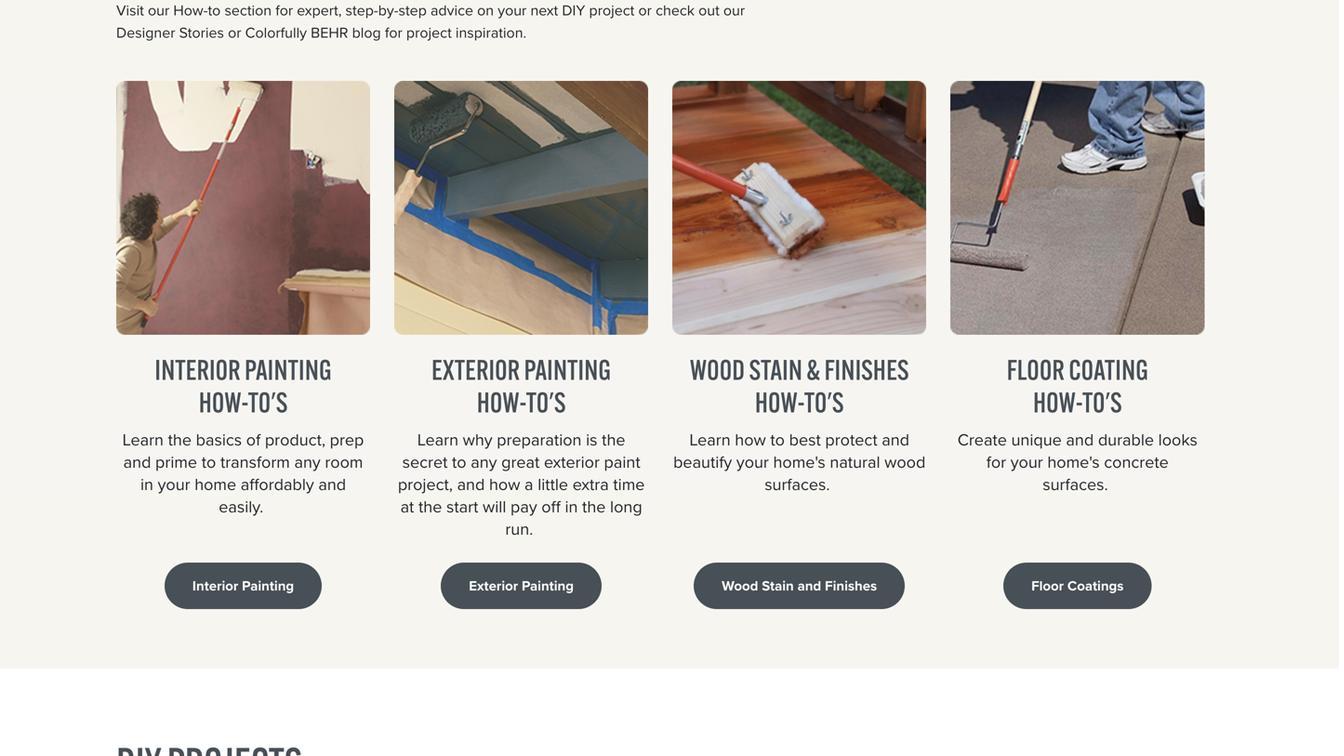 Task type: locate. For each thing, give the bounding box(es) containing it.
2 painting from the left
[[524, 352, 611, 387]]

how- for interior
[[199, 385, 248, 420]]

to inside wood stain & finishes how-to's learn how to best protect and beautify your home's natural wood surfaces.
[[770, 428, 785, 452]]

designer
[[116, 22, 175, 44]]

2 to's from the left
[[526, 385, 566, 420]]

your inside interior painting how-to's learn the basics of product, prep and prime to transform any room in your home affordably and easily.
[[158, 472, 190, 497]]

2 any from the left
[[471, 450, 497, 475]]

how- inside interior painting how-to's learn the basics of product, prep and prime to transform any room in your home affordably and easily.
[[199, 385, 248, 420]]

how- up unique
[[1033, 385, 1082, 420]]

and down why
[[457, 472, 485, 497]]

to's up durable on the right bottom of the page
[[1082, 385, 1122, 420]]

2 surfaces. from the left
[[1043, 472, 1108, 497]]

to inside interior painting how-to's learn the basics of product, prep and prime to transform any room in your home affordably and easily.
[[202, 450, 216, 475]]

surfaces. inside wood stain & finishes how-to's learn how to best protect and beautify your home's natural wood surfaces.
[[765, 472, 830, 497]]

0 horizontal spatial learn
[[122, 428, 164, 452]]

1 painting from the left
[[245, 352, 332, 387]]

for left unique
[[987, 450, 1006, 475]]

project
[[589, 0, 635, 22], [406, 22, 452, 44]]

4 how- from the left
[[1033, 385, 1082, 420]]

your right create
[[1011, 450, 1043, 475]]

for right blog
[[385, 22, 403, 44]]

will
[[483, 495, 506, 519]]

in
[[140, 472, 153, 497], [565, 495, 578, 519]]

painting right "interior"
[[242, 576, 294, 596]]

the inside interior painting how-to's learn the basics of product, prep and prime to transform any room in your home affordably and easily.
[[168, 428, 192, 452]]

learn left why
[[417, 428, 458, 452]]

1 horizontal spatial learn
[[417, 428, 458, 452]]

how- up basics
[[199, 385, 248, 420]]

how-
[[199, 385, 248, 420], [477, 385, 526, 420], [755, 385, 804, 420], [1033, 385, 1082, 420]]

painting inside interior painting how-to's learn the basics of product, prep and prime to transform any room in your home affordably and easily.
[[245, 352, 332, 387]]

any left great
[[471, 450, 497, 475]]

run.
[[505, 517, 533, 541]]

unique
[[1011, 428, 1062, 452]]

painting right exterior
[[522, 576, 574, 596]]

any left room
[[294, 450, 321, 475]]

0 horizontal spatial any
[[294, 450, 321, 475]]

learn down wood
[[689, 428, 731, 452]]

project right by-
[[406, 22, 452, 44]]

how
[[735, 428, 766, 452], [489, 472, 520, 497]]

project right the diy
[[589, 0, 635, 22]]

beautify
[[673, 450, 732, 475]]

1 how- from the left
[[199, 385, 248, 420]]

and right unique
[[1066, 428, 1094, 452]]

by-
[[378, 0, 399, 22]]

and
[[882, 428, 910, 452], [1066, 428, 1094, 452], [123, 450, 151, 475], [318, 472, 346, 497], [457, 472, 485, 497], [798, 576, 821, 596]]

painting inside exterior painting link
[[522, 576, 574, 596]]

the
[[168, 428, 192, 452], [602, 428, 625, 452], [418, 495, 442, 519], [582, 495, 606, 519]]

for inside floor coating how-to's create unique and durable looks for your home's concrete surfaces.
[[987, 450, 1006, 475]]

painting inside exterior painting how-to's learn why preparation is the secret to any great exterior paint project, and how a little extra time at the start will pay off in the long run.
[[524, 352, 611, 387]]

the right is
[[602, 428, 625, 452]]

1 horizontal spatial home's
[[1048, 450, 1100, 475]]

or
[[638, 0, 652, 22], [228, 22, 241, 44]]

how- inside exterior painting how-to's learn why preparation is the secret to any great exterior paint project, and how a little extra time at the start will pay off in the long run.
[[477, 385, 526, 420]]

home
[[195, 472, 236, 497]]

pay
[[511, 495, 537, 519]]

at
[[400, 495, 414, 519]]

painting for exterior painting
[[524, 352, 611, 387]]

1 vertical spatial how
[[489, 472, 520, 497]]

2 horizontal spatial for
[[987, 450, 1006, 475]]

3 how- from the left
[[755, 385, 804, 420]]

painting for interior painting
[[245, 352, 332, 387]]

for
[[275, 0, 293, 22], [385, 22, 403, 44], [987, 450, 1006, 475]]

any
[[294, 450, 321, 475], [471, 450, 497, 475]]

how left a
[[489, 472, 520, 497]]

2 learn from the left
[[417, 428, 458, 452]]

transform
[[220, 450, 290, 475]]

behr
[[311, 22, 348, 44]]

home's left natural
[[773, 450, 826, 475]]

to's up of
[[248, 385, 288, 420]]

how-
[[173, 0, 208, 22]]

your right beautify
[[736, 450, 769, 475]]

1 horizontal spatial project
[[589, 0, 635, 22]]

0 horizontal spatial or
[[228, 22, 241, 44]]

or right stories
[[228, 22, 241, 44]]

1 horizontal spatial painting
[[524, 352, 611, 387]]

to's up best
[[804, 385, 844, 420]]

1 horizontal spatial in
[[565, 495, 578, 519]]

1 horizontal spatial for
[[385, 22, 403, 44]]

to left best
[[770, 428, 785, 452]]

learn for exterior
[[417, 428, 458, 452]]

secret
[[402, 450, 448, 475]]

and down prep
[[318, 472, 346, 497]]

project,
[[398, 472, 453, 497]]

protect
[[825, 428, 878, 452]]

0 horizontal spatial our
[[148, 0, 169, 22]]

painting inside "interior painting" link
[[242, 576, 294, 596]]

exterior painting link
[[441, 563, 602, 609]]

the left long
[[582, 495, 606, 519]]

your inside visit our how-to section for expert, step-by-step advice on your next diy project or check out our designer stories or colorfully behr blog for project inspiration.
[[498, 0, 527, 22]]

interior painting
[[192, 576, 294, 596]]

or left check
[[638, 0, 652, 22]]

to's inside interior painting how-to's learn the basics of product, prep and prime to transform any room in your home affordably and easily.
[[248, 385, 288, 420]]

your left home
[[158, 472, 190, 497]]

visit our how-to section for expert, step-by-step advice on your next diy project or check out our designer stories or colorfully behr blog for project inspiration.
[[116, 0, 745, 44]]

0 horizontal spatial how
[[489, 472, 520, 497]]

how- up why
[[477, 385, 526, 420]]

painting for interior
[[242, 576, 294, 596]]

your right on
[[498, 0, 527, 22]]

to right secret
[[452, 450, 467, 475]]

2 horizontal spatial learn
[[689, 428, 731, 452]]

wood stain and finishes link
[[694, 563, 905, 609]]

2 home's from the left
[[1048, 450, 1100, 475]]

surfaces. down best
[[765, 472, 830, 497]]

section
[[225, 0, 272, 22]]

to left section
[[208, 0, 221, 22]]

looks
[[1159, 428, 1198, 452]]

floor coatings link
[[1004, 563, 1152, 609]]

advice
[[431, 0, 473, 22]]

natural
[[830, 450, 880, 475]]

0 horizontal spatial painting
[[242, 576, 294, 596]]

surfaces.
[[765, 472, 830, 497], [1043, 472, 1108, 497]]

to inside exterior painting how-to's learn why preparation is the secret to any great exterior paint project, and how a little extra time at the start will pay off in the long run.
[[452, 450, 467, 475]]

wood
[[722, 576, 758, 596]]

off
[[542, 495, 561, 519]]

check
[[656, 0, 695, 22]]

our right visit
[[148, 0, 169, 22]]

how- for floor
[[1033, 385, 1082, 420]]

to's
[[248, 385, 288, 420], [526, 385, 566, 420], [804, 385, 844, 420], [1082, 385, 1122, 420]]

how- inside floor coating how-to's create unique and durable looks for your home's concrete surfaces.
[[1033, 385, 1082, 420]]

learn inside interior painting how-to's learn the basics of product, prep and prime to transform any room in your home affordably and easily.
[[122, 428, 164, 452]]

stain
[[749, 352, 803, 387]]

paint
[[604, 450, 640, 475]]

1 horizontal spatial any
[[471, 450, 497, 475]]

and right stain
[[798, 576, 821, 596]]

to's up preparation
[[526, 385, 566, 420]]

to's inside exterior painting how-to's learn why preparation is the secret to any great exterior paint project, and how a little extra time at the start will pay off in the long run.
[[526, 385, 566, 420]]

0 horizontal spatial in
[[140, 472, 153, 497]]

to's inside floor coating how-to's create unique and durable looks for your home's concrete surfaces.
[[1082, 385, 1122, 420]]

how right beautify
[[735, 428, 766, 452]]

0 horizontal spatial painting
[[245, 352, 332, 387]]

surfaces. down unique
[[1043, 472, 1108, 497]]

your
[[498, 0, 527, 22], [736, 450, 769, 475], [1011, 450, 1043, 475], [158, 472, 190, 497]]

the right at
[[418, 495, 442, 519]]

painting
[[242, 576, 294, 596], [522, 576, 574, 596]]

to's for floor
[[1082, 385, 1122, 420]]

in left prime
[[140, 472, 153, 497]]

easily.
[[219, 495, 263, 519]]

in right off
[[565, 495, 578, 519]]

best
[[789, 428, 821, 452]]

1 surfaces. from the left
[[765, 472, 830, 497]]

and right protect
[[882, 428, 910, 452]]

1 horizontal spatial how
[[735, 428, 766, 452]]

interior painting link
[[165, 563, 322, 609]]

0 vertical spatial how
[[735, 428, 766, 452]]

to right prime
[[202, 450, 216, 475]]

learn left basics
[[122, 428, 164, 452]]

painting
[[245, 352, 332, 387], [524, 352, 611, 387]]

finishes
[[825, 576, 877, 596]]

1 learn from the left
[[122, 428, 164, 452]]

little
[[538, 472, 568, 497]]

painting up 'product,'
[[245, 352, 332, 387]]

1 any from the left
[[294, 450, 321, 475]]

learn for interior
[[122, 428, 164, 452]]

the left basics
[[168, 428, 192, 452]]

a
[[525, 472, 533, 497]]

painting up is
[[524, 352, 611, 387]]

next
[[531, 0, 558, 22]]

0 horizontal spatial surfaces.
[[765, 472, 830, 497]]

surfaces. inside floor coating how-to's create unique and durable looks for your home's concrete surfaces.
[[1043, 472, 1108, 497]]

visit
[[116, 0, 144, 22]]

home's left concrete
[[1048, 450, 1100, 475]]

2 painting from the left
[[522, 576, 574, 596]]

how- up best
[[755, 385, 804, 420]]

interior
[[155, 352, 240, 387]]

home's
[[773, 450, 826, 475], [1048, 450, 1100, 475]]

3 learn from the left
[[689, 428, 731, 452]]

our right out
[[723, 0, 745, 22]]

1 horizontal spatial painting
[[522, 576, 574, 596]]

3 to's from the left
[[804, 385, 844, 420]]

wood stain & finishes how-to's learn how to best protect and beautify your home's natural wood surfaces.
[[673, 352, 926, 497]]

2 how- from the left
[[477, 385, 526, 420]]

1 horizontal spatial surfaces.
[[1043, 472, 1108, 497]]

our
[[148, 0, 169, 22], [723, 0, 745, 22]]

start
[[446, 495, 478, 519]]

floor coating how-to's create unique and durable looks for your home's concrete surfaces.
[[958, 352, 1198, 497]]

1 home's from the left
[[773, 450, 826, 475]]

1 painting from the left
[[242, 576, 294, 596]]

exterior painting how-to's learn why preparation is the secret to any great exterior paint project, and how a little extra time at the start will pay off in the long run.
[[398, 352, 645, 541]]

1 to's from the left
[[248, 385, 288, 420]]

learn inside exterior painting how-to's learn why preparation is the secret to any great exterior paint project, and how a little extra time at the start will pay off in the long run.
[[417, 428, 458, 452]]

and inside wood stain & finishes how-to's learn how to best protect and beautify your home's natural wood surfaces.
[[882, 428, 910, 452]]

4 to's from the left
[[1082, 385, 1122, 420]]

for left the expert,
[[275, 0, 293, 22]]

your inside floor coating how-to's create unique and durable looks for your home's concrete surfaces.
[[1011, 450, 1043, 475]]

1 horizontal spatial our
[[723, 0, 745, 22]]

0 horizontal spatial home's
[[773, 450, 826, 475]]



Task type: vqa. For each thing, say whether or not it's contained in the screenshot.
the 'Ask an Expert'
no



Task type: describe. For each thing, give the bounding box(es) containing it.
wood stain image
[[673, 81, 927, 335]]

in inside exterior painting how-to's learn why preparation is the secret to any great exterior paint project, and how a little extra time at the start will pay off in the long run.
[[565, 495, 578, 519]]

interior painting image
[[116, 81, 370, 335]]

long
[[610, 495, 642, 519]]

home's inside floor coating how-to's create unique and durable looks for your home's concrete surfaces.
[[1048, 450, 1100, 475]]

2 our from the left
[[723, 0, 745, 22]]

how- for exterior
[[477, 385, 526, 420]]

painting for exterior
[[522, 576, 574, 596]]

0 horizontal spatial for
[[275, 0, 293, 22]]

exterior
[[544, 450, 600, 475]]

product,
[[265, 428, 326, 452]]

blog
[[352, 22, 381, 44]]

affordably
[[241, 472, 314, 497]]

wood
[[690, 352, 745, 387]]

how inside wood stain & finishes how-to's learn how to best protect and beautify your home's natural wood surfaces.
[[735, 428, 766, 452]]

prep
[[330, 428, 364, 452]]

prime
[[155, 450, 197, 475]]

any inside exterior painting how-to's learn why preparation is the secret to any great exterior paint project, and how a little extra time at the start will pay off in the long run.
[[471, 450, 497, 475]]

and inside exterior painting how-to's learn why preparation is the secret to any great exterior paint project, and how a little extra time at the start will pay off in the long run.
[[457, 472, 485, 497]]

preparation
[[497, 428, 582, 452]]

exterior painting image
[[394, 81, 648, 335]]

&
[[807, 352, 820, 387]]

finishes
[[824, 352, 909, 387]]

and inside floor coating how-to's create unique and durable looks for your home's concrete surfaces.
[[1066, 428, 1094, 452]]

how- inside wood stain & finishes how-to's learn how to best protect and beautify your home's natural wood surfaces.
[[755, 385, 804, 420]]

durable
[[1098, 428, 1154, 452]]

basics
[[196, 428, 242, 452]]

time
[[613, 472, 645, 497]]

exterior
[[469, 576, 518, 596]]

coatings
[[1068, 576, 1124, 596]]

colorfully
[[245, 22, 307, 44]]

1 horizontal spatial or
[[638, 0, 652, 22]]

why
[[463, 428, 493, 452]]

create
[[958, 428, 1007, 452]]

to's inside wood stain & finishes how-to's learn how to best protect and beautify your home's natural wood surfaces.
[[804, 385, 844, 420]]

great
[[501, 450, 540, 475]]

concrete
[[1104, 450, 1169, 475]]

interior painting how-to's learn the basics of product, prep and prime to transform any room in your home affordably and easily.
[[122, 352, 364, 519]]

extra
[[573, 472, 609, 497]]

floor coatings
[[1031, 576, 1124, 596]]

to inside visit our how-to section for expert, step-by-step advice on your next diy project or check out our designer stories or colorfully behr blog for project inspiration.
[[208, 0, 221, 22]]

in inside interior painting how-to's learn the basics of product, prep and prime to transform any room in your home affordably and easily.
[[140, 472, 153, 497]]

on
[[477, 0, 494, 22]]

floor
[[1007, 352, 1065, 387]]

to's for interior
[[248, 385, 288, 420]]

exterior painting
[[469, 576, 574, 596]]

coating
[[1069, 352, 1149, 387]]

to's for exterior
[[526, 385, 566, 420]]

wood stain and finishes
[[722, 576, 877, 596]]

stain
[[762, 576, 794, 596]]

room
[[325, 450, 363, 475]]

your inside wood stain & finishes how-to's learn how to best protect and beautify your home's natural wood surfaces.
[[736, 450, 769, 475]]

step
[[399, 0, 427, 22]]

is
[[586, 428, 598, 452]]

1 our from the left
[[148, 0, 169, 22]]

how inside exterior painting how-to's learn why preparation is the secret to any great exterior paint project, and how a little extra time at the start will pay off in the long run.
[[489, 472, 520, 497]]

wood
[[885, 450, 926, 475]]

inspiration.
[[456, 22, 527, 44]]

exterior
[[432, 352, 520, 387]]

step-
[[346, 0, 378, 22]]

diy
[[562, 0, 585, 22]]

interior
[[192, 576, 238, 596]]

and left prime
[[123, 450, 151, 475]]

stories
[[179, 22, 224, 44]]

floor coating image
[[951, 81, 1205, 335]]

expert,
[[297, 0, 342, 22]]

floor
[[1031, 576, 1064, 596]]

learn inside wood stain & finishes how-to's learn how to best protect and beautify your home's natural wood surfaces.
[[689, 428, 731, 452]]

home's inside wood stain & finishes how-to's learn how to best protect and beautify your home's natural wood surfaces.
[[773, 450, 826, 475]]

0 horizontal spatial project
[[406, 22, 452, 44]]

of
[[246, 428, 261, 452]]

out
[[699, 0, 720, 22]]

any inside interior painting how-to's learn the basics of product, prep and prime to transform any room in your home affordably and easily.
[[294, 450, 321, 475]]



